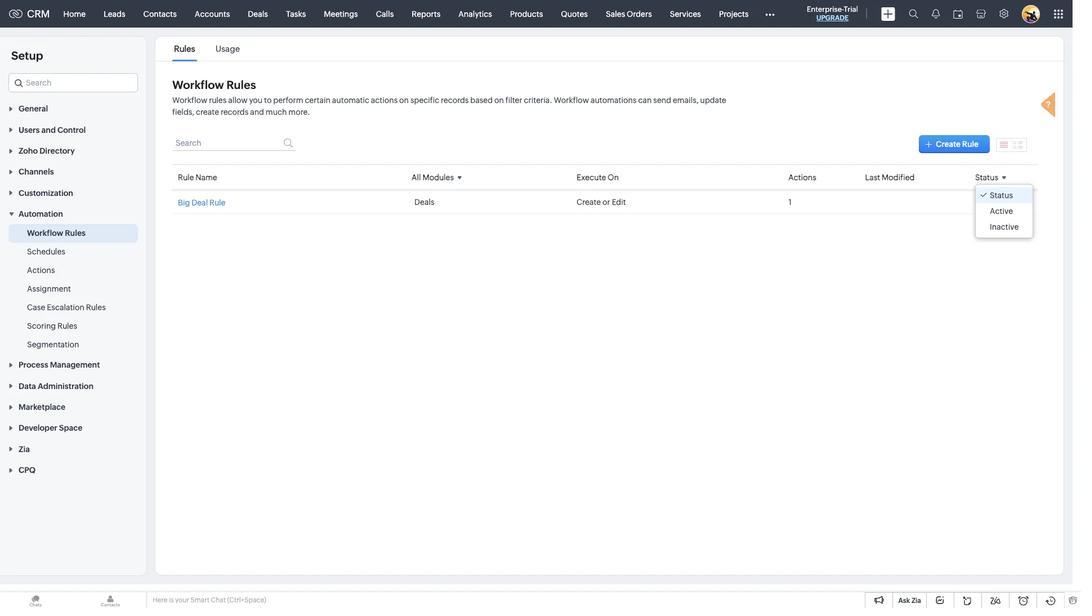 Task type: describe. For each thing, give the bounding box(es) containing it.
or
[[603, 198, 611, 207]]

sales orders link
[[597, 0, 661, 27]]

case escalation rules link
[[27, 302, 106, 313]]

workflow rules link
[[27, 228, 86, 239]]

execute
[[577, 173, 606, 182]]

process
[[19, 361, 48, 370]]

status for status field
[[976, 173, 999, 182]]

workflow rules inside the 'automation' region
[[27, 229, 86, 238]]

customization button
[[0, 182, 146, 203]]

marketplace
[[19, 403, 65, 412]]

scoring
[[27, 322, 56, 331]]

zoho
[[19, 146, 38, 156]]

developer space
[[19, 424, 83, 433]]

more.
[[289, 108, 310, 117]]

create
[[196, 108, 219, 117]]

marketplace button
[[0, 396, 146, 417]]

reports
[[412, 9, 441, 18]]

crm link
[[9, 8, 50, 20]]

create rule button
[[920, 135, 990, 153]]

quotes link
[[552, 0, 597, 27]]

channels button
[[0, 161, 146, 182]]

Other Modules field
[[758, 5, 782, 23]]

rules link
[[172, 44, 197, 54]]

automatic
[[332, 96, 370, 105]]

create menu image
[[882, 7, 896, 21]]

users and control button
[[0, 119, 146, 140]]

trial
[[844, 5, 859, 14]]

leads
[[104, 9, 125, 18]]

process management
[[19, 361, 100, 370]]

big
[[178, 198, 190, 207]]

tasks link
[[277, 0, 315, 27]]

tree containing status
[[976, 185, 1033, 238]]

users and control
[[19, 125, 86, 134]]

assignment link
[[27, 283, 71, 295]]

to
[[264, 96, 272, 105]]

search image
[[909, 9, 919, 19]]

channels
[[19, 168, 54, 177]]

rules down 'contacts'
[[174, 44, 195, 54]]

workflow rules allow you to perform certain automatic actions on specific records based on filter criteria. workflow automations can send emails, update fields, create records and much more.
[[172, 96, 727, 117]]

all
[[412, 173, 421, 182]]

services link
[[661, 0, 710, 27]]

on
[[608, 173, 619, 182]]

automation region
[[0, 224, 146, 354]]

zia inside dropdown button
[[19, 445, 30, 454]]

update
[[701, 96, 727, 105]]

automation
[[19, 210, 63, 219]]

certain
[[305, 96, 331, 105]]

scoring rules link
[[27, 321, 77, 332]]

process management button
[[0, 354, 146, 375]]

rule name
[[178, 173, 217, 182]]

contacts
[[143, 9, 177, 18]]

and inside dropdown button
[[41, 125, 56, 134]]

create for create or edit
[[577, 198, 601, 207]]

usage
[[216, 44, 240, 54]]

name
[[196, 173, 217, 182]]

specific
[[411, 96, 440, 105]]

inactive
[[990, 223, 1019, 232]]

meetings link
[[315, 0, 367, 27]]

1 horizontal spatial workflow rules
[[172, 78, 256, 91]]

much
[[266, 108, 287, 117]]

list containing rules
[[164, 37, 250, 61]]

quotes
[[561, 9, 588, 18]]

services
[[670, 9, 701, 18]]

workflow up rules
[[172, 78, 224, 91]]

zia button
[[0, 439, 146, 460]]

cpq
[[19, 466, 36, 475]]

0 vertical spatial records
[[441, 96, 469, 105]]

big deal rule link
[[178, 198, 226, 207]]

create menu element
[[875, 0, 902, 27]]

contacts link
[[134, 0, 186, 27]]

rules down case escalation rules link
[[58, 322, 77, 331]]

scoring rules
[[27, 322, 77, 331]]

status for tree containing status
[[990, 191, 1013, 200]]

general button
[[0, 98, 146, 119]]

signals image
[[932, 9, 940, 19]]

last modified
[[866, 173, 915, 182]]

segmentation link
[[27, 339, 79, 350]]

profile element
[[1016, 0, 1047, 27]]

all modules
[[412, 173, 454, 182]]

big deal rule
[[178, 198, 226, 207]]

automation button
[[0, 203, 146, 224]]

2 on from the left
[[495, 96, 504, 105]]

tasks
[[286, 9, 306, 18]]

upgrade
[[817, 14, 849, 22]]

Search text field
[[9, 74, 137, 92]]

rule inside button
[[963, 140, 979, 149]]

setup
[[11, 49, 43, 62]]

0 vertical spatial actions
[[789, 173, 817, 182]]

active
[[990, 207, 1013, 216]]

escalation
[[47, 303, 84, 312]]



Task type: locate. For each thing, give the bounding box(es) containing it.
developer
[[19, 424, 57, 433]]

rules right escalation
[[86, 303, 106, 312]]

1 vertical spatial records
[[221, 108, 249, 117]]

on
[[399, 96, 409, 105], [495, 96, 504, 105]]

actions
[[789, 173, 817, 182], [27, 266, 55, 275]]

based
[[471, 96, 493, 105]]

data administration button
[[0, 375, 146, 396]]

zoho directory
[[19, 146, 75, 156]]

calendar image
[[954, 9, 963, 18]]

segmentation
[[27, 340, 79, 349]]

perform
[[273, 96, 303, 105]]

profile image
[[1022, 5, 1041, 23]]

search element
[[902, 0, 926, 28]]

sales orders
[[606, 9, 652, 18]]

1 vertical spatial deals
[[415, 198, 435, 207]]

you
[[249, 96, 263, 105]]

0 vertical spatial status
[[976, 173, 999, 182]]

rules up allow
[[227, 78, 256, 91]]

contacts image
[[75, 593, 146, 608]]

0 vertical spatial create
[[936, 140, 961, 149]]

workflow up schedules
[[27, 229, 63, 238]]

zia up 'cpq'
[[19, 445, 30, 454]]

actions up 1
[[789, 173, 817, 182]]

1 vertical spatial and
[[41, 125, 56, 134]]

0 horizontal spatial on
[[399, 96, 409, 105]]

analytics link
[[450, 0, 501, 27]]

developer space button
[[0, 417, 146, 439]]

2 horizontal spatial rule
[[963, 140, 979, 149]]

automations
[[591, 96, 637, 105]]

rule
[[963, 140, 979, 149], [178, 173, 194, 182], [210, 198, 226, 207]]

0 horizontal spatial deals
[[248, 9, 268, 18]]

1
[[789, 198, 792, 207]]

1 vertical spatial zia
[[912, 597, 922, 605]]

administration
[[38, 382, 94, 391]]

on right actions
[[399, 96, 409, 105]]

1 horizontal spatial zia
[[912, 597, 922, 605]]

orders
[[627, 9, 652, 18]]

reports link
[[403, 0, 450, 27]]

workflow rules up schedules
[[27, 229, 86, 238]]

1 horizontal spatial deals
[[415, 198, 435, 207]]

cpq button
[[0, 460, 146, 481]]

0 horizontal spatial workflow rules
[[27, 229, 86, 238]]

Status field
[[976, 170, 1011, 185]]

and right users
[[41, 125, 56, 134]]

emails,
[[673, 96, 699, 105]]

accounts link
[[186, 0, 239, 27]]

rules down automation dropdown button
[[65, 229, 86, 238]]

and
[[250, 108, 264, 117], [41, 125, 56, 134]]

on left "filter"
[[495, 96, 504, 105]]

users
[[19, 125, 40, 134]]

0 horizontal spatial records
[[221, 108, 249, 117]]

execute on
[[577, 173, 619, 182]]

0 vertical spatial deals
[[248, 9, 268, 18]]

case escalation rules
[[27, 303, 106, 312]]

(ctrl+space)
[[227, 597, 266, 604]]

here is your smart chat (ctrl+space)
[[153, 597, 266, 604]]

signals element
[[926, 0, 947, 28]]

modules
[[423, 173, 454, 182]]

records down allow
[[221, 108, 249, 117]]

enterprise-trial upgrade
[[807, 5, 859, 22]]

projects
[[719, 9, 749, 18]]

case
[[27, 303, 45, 312]]

edit
[[612, 198, 626, 207]]

0 horizontal spatial rule
[[178, 173, 194, 182]]

directory
[[40, 146, 75, 156]]

0 vertical spatial and
[[250, 108, 264, 117]]

status
[[976, 173, 999, 182], [990, 191, 1013, 200]]

1 horizontal spatial records
[[441, 96, 469, 105]]

rules
[[174, 44, 195, 54], [227, 78, 256, 91], [65, 229, 86, 238], [86, 303, 106, 312], [58, 322, 77, 331]]

0 horizontal spatial actions
[[27, 266, 55, 275]]

actions link
[[27, 265, 55, 276]]

workflow rules
[[172, 78, 256, 91], [27, 229, 86, 238]]

status inside field
[[976, 173, 999, 182]]

workflow up fields,
[[172, 96, 207, 105]]

1 horizontal spatial actions
[[789, 173, 817, 182]]

sales
[[606, 9, 625, 18]]

allow
[[228, 96, 248, 105]]

1 horizontal spatial create
[[936, 140, 961, 149]]

leads link
[[95, 0, 134, 27]]

filter
[[506, 96, 523, 105]]

calls
[[376, 9, 394, 18]]

workflow right criteria.
[[554, 96, 589, 105]]

records left based
[[441, 96, 469, 105]]

here
[[153, 597, 168, 604]]

deals inside 'link'
[[248, 9, 268, 18]]

0 vertical spatial rule
[[963, 140, 979, 149]]

0 vertical spatial zia
[[19, 445, 30, 454]]

zia right ask
[[912, 597, 922, 605]]

create or edit
[[577, 198, 626, 207]]

create inside 'create rule' button
[[936, 140, 961, 149]]

chat
[[211, 597, 226, 604]]

send
[[654, 96, 672, 105]]

2 vertical spatial rule
[[210, 198, 226, 207]]

tree
[[976, 185, 1033, 238]]

0 horizontal spatial create
[[577, 198, 601, 207]]

list
[[164, 37, 250, 61]]

records
[[441, 96, 469, 105], [221, 108, 249, 117]]

status inside tree
[[990, 191, 1013, 200]]

modified
[[882, 173, 915, 182]]

projects link
[[710, 0, 758, 27]]

and down the you
[[250, 108, 264, 117]]

home
[[63, 9, 86, 18]]

0 horizontal spatial and
[[41, 125, 56, 134]]

your
[[175, 597, 189, 604]]

1 horizontal spatial and
[[250, 108, 264, 117]]

deals left tasks
[[248, 9, 268, 18]]

zoho directory button
[[0, 140, 146, 161]]

None field
[[8, 73, 138, 92]]

analytics
[[459, 9, 492, 18]]

1 vertical spatial status
[[990, 191, 1013, 200]]

deals down the all
[[415, 198, 435, 207]]

last
[[866, 173, 881, 182]]

create rule
[[936, 140, 979, 149]]

workflow inside workflow rules link
[[27, 229, 63, 238]]

space
[[59, 424, 83, 433]]

management
[[50, 361, 100, 370]]

rule left name
[[178, 173, 194, 182]]

workflow
[[172, 78, 224, 91], [172, 96, 207, 105], [554, 96, 589, 105], [27, 229, 63, 238]]

and inside workflow rules allow you to perform certain automatic actions on specific records based on filter criteria. workflow automations can send emails, update fields, create records and much more.
[[250, 108, 264, 117]]

home link
[[54, 0, 95, 27]]

1 horizontal spatial on
[[495, 96, 504, 105]]

meetings
[[324, 9, 358, 18]]

products link
[[501, 0, 552, 27]]

create for create rule
[[936, 140, 961, 149]]

0 horizontal spatial zia
[[19, 445, 30, 454]]

data
[[19, 382, 36, 391]]

1 vertical spatial create
[[577, 198, 601, 207]]

general
[[19, 104, 48, 113]]

All Modules field
[[412, 170, 466, 185]]

deals link
[[239, 0, 277, 27]]

1 on from the left
[[399, 96, 409, 105]]

Search text field
[[172, 135, 296, 151]]

create
[[936, 140, 961, 149], [577, 198, 601, 207]]

1 vertical spatial actions
[[27, 266, 55, 275]]

data administration
[[19, 382, 94, 391]]

ask
[[899, 597, 911, 605]]

1 horizontal spatial rule
[[210, 198, 226, 207]]

workflow rules up rules
[[172, 78, 256, 91]]

0 vertical spatial workflow rules
[[172, 78, 256, 91]]

control
[[57, 125, 86, 134]]

chats image
[[0, 593, 71, 608]]

actions down schedules
[[27, 266, 55, 275]]

1 vertical spatial rule
[[178, 173, 194, 182]]

actions inside the 'automation' region
[[27, 266, 55, 275]]

rule right deal
[[210, 198, 226, 207]]

actions
[[371, 96, 398, 105]]

1 vertical spatial workflow rules
[[27, 229, 86, 238]]

criteria.
[[524, 96, 553, 105]]

rule up status field
[[963, 140, 979, 149]]

is
[[169, 597, 174, 604]]

fields,
[[172, 108, 194, 117]]



Task type: vqa. For each thing, say whether or not it's contained in the screenshot.
top the Zia
yes



